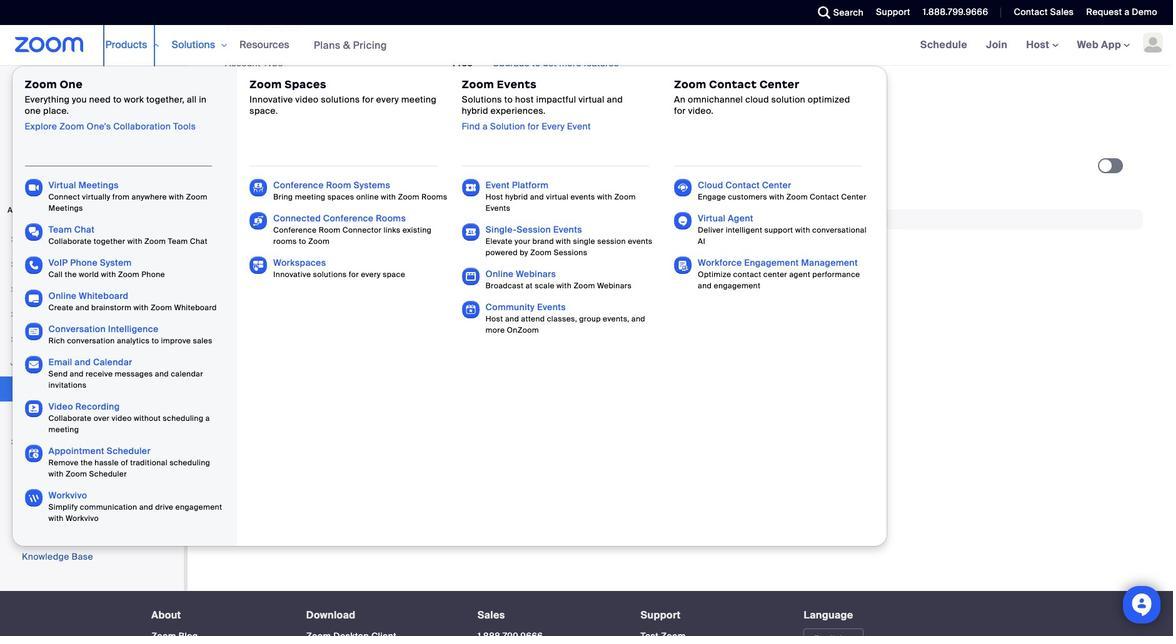 Task type: describe. For each thing, give the bounding box(es) containing it.
event platform image
[[462, 179, 480, 196]]

hassle
[[95, 458, 119, 468]]

and inside workvivo simplify communication and drive engagement with workvivo
[[139, 502, 153, 512]]

find
[[462, 120, 480, 132]]

2 right image from the top
[[9, 286, 16, 293]]

and inside zoom events solutions to host impactful virtual and hybrid experiences. find a solution for every event
[[607, 94, 623, 105]]

simplify
[[49, 502, 78, 512]]

online webinars link
[[486, 268, 556, 280]]

zoom events solutions to host impactful virtual and hybrid experiences. find a solution for every event
[[462, 78, 623, 132]]

conversation intelligence image
[[25, 323, 42, 340]]

role
[[247, 92, 266, 104]]

language
[[804, 609, 854, 622]]

and inside event platform host hybrid and virtual events with zoom events
[[530, 192, 544, 202]]

join link
[[977, 25, 1017, 65]]

calendar
[[93, 357, 132, 368]]

powered
[[486, 248, 518, 258]]

with inside single-session events elevate your brand with single session events powered by zoom sessions
[[556, 236, 571, 247]]

virtual agent deliver intelligent support with conversational ai
[[698, 213, 867, 247]]

0 horizontal spatial capacity
[[263, 127, 300, 139]]

1 right image from the top
[[9, 236, 16, 243]]

0 horizontal spatial meeting
[[225, 127, 260, 139]]

1 vertical spatial team
[[168, 236, 188, 247]]

0 horizontal spatial team
[[49, 224, 72, 235]]

event platform host hybrid and virtual events with zoom events
[[486, 180, 636, 213]]

of inside the appointment scheduler remove the hassle of traditional scheduling with zoom scheduler
[[121, 458, 128, 468]]

session
[[517, 224, 551, 235]]

anywhere
[[132, 192, 167, 202]]

workspaces image
[[250, 257, 267, 274]]

conference room systems link
[[273, 180, 391, 191]]

appointment scheduler remove the hassle of traditional scheduling with zoom scheduler
[[49, 445, 210, 479]]

upgrade to get more features link
[[493, 57, 619, 69]]

0 vertical spatial meetings
[[78, 180, 119, 191]]

events inside zoom events solutions to host impactful virtual and hybrid experiences. find a solution for every event
[[497, 78, 537, 91]]

to down 'rooms'
[[292, 247, 301, 258]]

request a demo
[[1087, 6, 1158, 18]]

you inside main content main content
[[233, 266, 248, 278]]

clips link
[[0, 61, 184, 86]]

single-
[[486, 224, 517, 235]]

base
[[72, 551, 93, 562]]

every inside workspaces innovative solutions for every space
[[361, 270, 381, 280]]

to inside zoom events solutions to host impactful virtual and hybrid experiences. find a solution for every event
[[505, 94, 513, 105]]

increase meeting capacity
[[503, 124, 622, 135]]

to inside zoom one everything you need to work together, all in one place. explore zoom one's collaboration tools
[[113, 94, 122, 105]]

virtually
[[82, 192, 110, 202]]

search button
[[809, 0, 867, 25]]

traditional
[[130, 458, 168, 468]]

move
[[285, 266, 309, 278]]

events inside single-session events elevate your brand with single session events powered by zoom sessions
[[554, 224, 582, 235]]

optimized
[[808, 94, 851, 105]]

engagement
[[745, 257, 799, 268]]

more inside main content main content
[[559, 57, 582, 69]]

1 horizontal spatial capacity
[[582, 124, 619, 135]]

product information navigation
[[12, 25, 888, 547]]

together,
[[146, 94, 185, 105]]

zoom inside online webinars broadcast at scale with zoom webinars
[[574, 281, 595, 291]]

for inside zoom spaces innovative video solutions for every meeting space.
[[362, 94, 374, 105]]

to inside 'connected conference rooms conference room connector links existing rooms to zoom'
[[299, 236, 306, 247]]

at
[[526, 281, 533, 291]]

and up invitations
[[70, 369, 84, 379]]

1 vertical spatial workvivo
[[66, 514, 99, 524]]

the inside main content main content
[[495, 161, 509, 172]]

experiences.
[[491, 105, 546, 117]]

notes link
[[0, 9, 184, 34]]

virtual inside zoom events solutions to host impactful virtual and hybrid experiences. find a solution for every event
[[579, 94, 605, 105]]

1 vertical spatial sales
[[478, 609, 505, 622]]

virtual for virtual meetings
[[49, 180, 76, 191]]

2 vertical spatial scheduler
[[89, 469, 127, 479]]

a right the generate
[[586, 266, 591, 278]]

and right events,
[[632, 314, 646, 324]]

online for online whiteboard
[[49, 290, 77, 302]]

the inside the appointment scheduler remove the hassle of traditional scheduling with zoom scheduler
[[81, 458, 93, 468]]

1 horizontal spatial whiteboard
[[174, 303, 217, 313]]

online for online webinars
[[486, 268, 514, 280]]

0 horizontal spatial whiteboard
[[79, 290, 129, 302]]

by
[[520, 248, 528, 258]]

with inside the appointment scheduler remove the hassle of traditional scheduling with zoom scheduler
[[49, 469, 64, 479]]

with inside virtual agent deliver intelligent support with conversational ai
[[796, 225, 811, 235]]

zoom inside event platform host hybrid and virtual events with zoom events
[[615, 192, 636, 202]]

conversation intelligence link
[[49, 323, 159, 335]]

events inside community events host and attend classes, group events, and more onzoom
[[537, 302, 566, 313]]

3 right image from the top
[[9, 311, 16, 318]]

virtual meetings image
[[25, 179, 42, 196]]

virtual for virtual agent
[[698, 213, 726, 224]]

100
[[453, 124, 471, 135]]

main content main content
[[188, 0, 1174, 591]]

workvivo link
[[49, 490, 87, 501]]

please
[[515, 266, 543, 278]]

1 vertical spatial conference
[[323, 213, 374, 224]]

impactful
[[536, 94, 576, 105]]

workforce
[[698, 257, 742, 268]]

to left 'children'
[[418, 161, 426, 172]]

solutions inside zoom events solutions to host impactful virtual and hybrid experiences. find a solution for every event
[[462, 94, 502, 105]]

with inside online webinars broadcast at scale with zoom webinars
[[557, 281, 572, 291]]

if
[[225, 266, 231, 278]]

collaborate for video
[[49, 414, 92, 424]]

scale
[[535, 281, 555, 291]]

with inside the online whiteboard create and brainstorm with zoom whiteboard
[[134, 303, 149, 313]]

zoom inside zoom contact center an omnichannel cloud solution optimized for video.
[[675, 78, 707, 91]]

1 vertical spatial meetings
[[49, 203, 83, 213]]

onzoom
[[507, 325, 539, 335]]

owner
[[453, 89, 481, 100]]

notes
[[21, 16, 47, 27]]

profile
[[70, 384, 98, 395]]

find a solution for every event link
[[462, 120, 591, 132]]

host
[[515, 94, 534, 105]]

intelligent
[[726, 225, 763, 235]]

online webinars image
[[462, 268, 480, 285]]

connected
[[273, 213, 321, 224]]

for inside workspaces innovative solutions for every space
[[349, 270, 359, 280]]

cloud
[[698, 180, 724, 191]]

virtual meetings link
[[49, 180, 119, 191]]

zoom spaces innovative video solutions for every meeting space.
[[250, 78, 437, 117]]

zoom learning center
[[22, 505, 118, 516]]

plans & pricing
[[314, 38, 387, 52]]

center for zoom learning center
[[89, 505, 118, 516]]

settings
[[21, 121, 57, 132]]

space
[[383, 270, 405, 280]]

from
[[113, 192, 130, 202]]

your inside single-session events elevate your brand with single session events powered by zoom sessions
[[515, 236, 531, 247]]

app
[[1102, 38, 1122, 51]]

virtual agent image
[[675, 212, 692, 230]]

zoom logo image
[[15, 37, 84, 53]]

meeting inside application
[[545, 124, 580, 135]]

an
[[675, 94, 686, 105]]

4 right image from the top
[[9, 361, 16, 369]]

account inside the "terminate my account" button
[[289, 353, 324, 364]]

event platform link
[[486, 180, 549, 191]]

for inside zoom events solutions to host impactful virtual and hybrid experiences. find a solution for every event
[[528, 120, 540, 132]]

scheduler link
[[0, 88, 184, 113]]

1 vertical spatial scheduler
[[107, 445, 151, 457]]

center for zoom contact center an omnichannel cloud solution optimized for video.
[[760, 78, 800, 91]]

online whiteboard create and brainstorm with zoom whiteboard
[[49, 290, 217, 313]]

center for cloud contact center engage customers with zoom contact center
[[762, 180, 792, 191]]

solutions inside zoom spaces innovative video solutions for every meeting space.
[[321, 94, 360, 105]]

virtual inside event platform host hybrid and virtual events with zoom events
[[546, 192, 569, 202]]

zoom inside "virtual meetings connect virtually from anywhere with zoom meetings"
[[186, 192, 208, 202]]

events inside event platform host hybrid and virtual events with zoom events
[[486, 203, 511, 213]]

account type
[[225, 57, 283, 69]]

&
[[343, 38, 351, 52]]

everything
[[25, 94, 70, 105]]

workforce engagement management image
[[675, 257, 692, 274]]

with inside event platform host hybrid and virtual events with zoom events
[[597, 192, 613, 202]]

basic information
[[225, 22, 300, 34]]

generate
[[225, 247, 266, 258]]

zoom down the place.
[[60, 120, 84, 132]]

search
[[834, 7, 864, 18]]

account for account profile
[[33, 384, 68, 395]]

a right "space"
[[407, 266, 412, 278]]

and up receive
[[75, 357, 91, 368]]

learning
[[49, 505, 87, 516]]

collaborate for team
[[49, 236, 92, 247]]

community
[[486, 302, 535, 313]]

reports inside menu
[[33, 410, 66, 421]]

services
[[378, 161, 415, 172]]

terminate
[[228, 353, 271, 364]]

zoom inside team chat collaborate together with zoom team chat
[[145, 236, 166, 247]]

zoom inside zoom spaces innovative video solutions for every meeting space.
[[250, 78, 282, 91]]

account profile
[[33, 384, 98, 395]]

need inside zoom one everything you need to work together, all in one place. explore zoom one's collaboration tools
[[89, 94, 111, 105]]

1 vertical spatial webinars
[[597, 281, 632, 291]]

and down community
[[505, 314, 519, 324]]

to left different
[[396, 266, 404, 278]]

zoom down 'connected conference rooms conference room connector links existing rooms to zoom'
[[332, 266, 356, 278]]

zoom inside zoom events solutions to host impactful virtual and hybrid experiences. find a solution for every event
[[462, 78, 494, 91]]

resources button
[[240, 25, 295, 65]]

contact up conversational on the top
[[810, 192, 840, 202]]

room inside conference room systems bring meeting spaces online with zoom rooms
[[326, 180, 351, 191]]

admin menu menu
[[0, 228, 184, 455]]

email and calendar send and receive messages and calendar invitations
[[49, 357, 203, 390]]

virtual agent link
[[698, 213, 754, 224]]

1 right image from the top
[[9, 261, 16, 268]]

knowledge base
[[22, 551, 93, 562]]

a left demo
[[1125, 6, 1130, 18]]

events inside event platform host hybrid and virtual events with zoom events
[[571, 192, 595, 202]]

solutions inside workspaces innovative solutions for every space
[[313, 270, 347, 280]]

hybrid inside zoom events solutions to host impactful virtual and hybrid experiences. find a solution for every event
[[462, 105, 489, 117]]

deliver
[[698, 225, 724, 235]]

engagement inside the workforce engagement management optimize contact center agent performance and engagement
[[714, 281, 761, 291]]

zoom contact center an omnichannel cloud solution optimized for video.
[[675, 78, 851, 117]]

event inside zoom events solutions to host impactful virtual and hybrid experiences. find a solution for every event
[[567, 120, 591, 132]]

zoom up everything
[[25, 78, 57, 91]]

zoom inside single-session events elevate your brand with single session events powered by zoom sessions
[[530, 248, 552, 258]]

center
[[764, 270, 788, 280]]

innovative inside zoom spaces innovative video solutions for every meeting space.
[[250, 94, 293, 105]]

clips
[[21, 68, 43, 79]]

recordings link
[[0, 35, 184, 60]]

free
[[453, 57, 473, 69]]

1 vertical spatial phone
[[142, 270, 165, 280]]

contact inside zoom contact center an omnichannel cloud solution optimized for video.
[[710, 78, 757, 91]]

conversational
[[813, 225, 867, 235]]



Task type: locate. For each thing, give the bounding box(es) containing it.
2 reports link from the top
[[0, 403, 184, 428]]

1 horizontal spatial meeting
[[295, 192, 326, 202]]

1 horizontal spatial virtual
[[698, 213, 726, 224]]

add image
[[236, 293, 245, 304]]

right image left email calendar image
[[9, 361, 16, 369]]

schedule link
[[911, 25, 977, 65]]

account for account management
[[225, 214, 261, 225]]

right image
[[9, 261, 16, 268], [9, 336, 16, 343], [9, 439, 16, 446]]

transfer up move
[[304, 247, 338, 258]]

terminate my account button
[[218, 348, 334, 368]]

center up solution
[[760, 78, 800, 91]]

request a demo link
[[1078, 0, 1174, 25], [1087, 6, 1158, 18]]

appointment scheduler image
[[25, 445, 42, 462]]

every down pricing
[[376, 94, 399, 105]]

meeting inside zoom spaces innovative video solutions for every meeting space.
[[402, 94, 437, 105]]

video right over
[[112, 414, 132, 424]]

rooms up "links"
[[376, 213, 406, 224]]

0 vertical spatial collaborate
[[49, 236, 92, 247]]

your inside main content main content
[[311, 266, 329, 278]]

the inside the voip phone system call the world with zoom phone
[[65, 270, 77, 280]]

scheduler up traditional
[[107, 445, 151, 457]]

0 horizontal spatial rooms
[[376, 213, 406, 224]]

you inside zoom one everything you need to work together, all in one place. explore zoom one's collaboration tools
[[72, 94, 87, 105]]

with right together
[[127, 236, 142, 247]]

workforce engagement management link
[[698, 257, 858, 268]]

0 vertical spatial online
[[486, 268, 514, 280]]

0 vertical spatial engagement
[[714, 281, 761, 291]]

1 horizontal spatial more
[[559, 57, 582, 69]]

0 vertical spatial chat
[[74, 224, 95, 235]]

generate code to transfer account
[[225, 247, 376, 258]]

solutions inside dropdown button
[[172, 38, 215, 51]]

0 vertical spatial reports
[[21, 173, 55, 185]]

collaborate inside video recording collaborate over video without scheduling a meeting
[[49, 414, 92, 424]]

meeting inside conference room systems bring meeting spaces online with zoom rooms
[[295, 192, 326, 202]]

zoom up role
[[250, 78, 282, 91]]

1 reports link from the top
[[0, 166, 184, 191]]

center inside zoom contact center an omnichannel cloud solution optimized for video.
[[760, 78, 800, 91]]

zoom down the free
[[462, 78, 494, 91]]

0 horizontal spatial of
[[121, 458, 128, 468]]

connected conference rooms image
[[250, 212, 267, 230]]

place.
[[43, 105, 69, 117]]

meeting left owner
[[402, 94, 437, 105]]

room up spaces
[[326, 180, 351, 191]]

knowledge
[[22, 551, 69, 562]]

your
[[225, 92, 244, 104]]

2 vertical spatial right image
[[9, 439, 16, 446]]

0 vertical spatial management
[[263, 214, 320, 225]]

to inside the conversation intelligence rich conversation analytics to improve sales
[[152, 336, 159, 346]]

workvivo up simplify in the bottom of the page
[[49, 490, 87, 501]]

room inside 'connected conference rooms conference room connector links existing rooms to zoom'
[[319, 225, 341, 235]]

solutions
[[321, 94, 360, 105], [313, 270, 347, 280]]

cloud contact center image
[[675, 179, 692, 196]]

host down contact sales on the right
[[1027, 38, 1053, 51]]

innovative down workspaces
[[273, 270, 311, 280]]

workspaces innovative solutions for every space
[[273, 257, 405, 280]]

innovative inside workspaces innovative solutions for every space
[[273, 270, 311, 280]]

with inside conference room systems bring meeting spaces online with zoom rooms
[[381, 192, 396, 202]]

1 collaborate from the top
[[49, 236, 92, 247]]

solutions up 'find'
[[462, 94, 502, 105]]

with up the intelligence
[[134, 303, 149, 313]]

products button
[[105, 25, 159, 65]]

scheduler
[[21, 94, 65, 106], [107, 445, 151, 457], [89, 469, 127, 479]]

2 horizontal spatial meeting
[[402, 94, 437, 105]]

with right the support
[[796, 225, 811, 235]]

1 vertical spatial you
[[233, 266, 248, 278]]

rooms
[[273, 236, 297, 247]]

zoom down the generate
[[574, 281, 595, 291]]

0 vertical spatial support
[[877, 6, 911, 18]]

and down platform
[[530, 192, 544, 202]]

host for event platform
[[486, 192, 503, 202]]

1 vertical spatial support
[[641, 609, 681, 622]]

0 horizontal spatial hybrid
[[462, 105, 489, 117]]

zoom inside 'connected conference rooms conference room connector links existing rooms to zoom'
[[308, 236, 330, 247]]

whiteboard up sales
[[174, 303, 217, 313]]

to left get
[[532, 57, 541, 69]]

0 horizontal spatial transfer
[[304, 247, 338, 258]]

of inside main content main content
[[530, 161, 539, 172]]

1 horizontal spatial chat
[[190, 236, 208, 247]]

online whiteboard image
[[25, 290, 42, 307]]

calendar
[[171, 369, 203, 379]]

platform
[[512, 180, 549, 191]]

hybrid down the event platform link
[[505, 192, 528, 202]]

solutions down spaces
[[321, 94, 360, 105]]

events up classes,
[[537, 302, 566, 313]]

community events image
[[462, 301, 480, 318]]

application containing 100
[[453, 123, 908, 143]]

for inside zoom contact center an omnichannel cloud solution optimized for video.
[[675, 105, 686, 117]]

virtual inside virtual agent deliver intelligent support with conversational ai
[[698, 213, 726, 224]]

bring
[[273, 192, 293, 202]]

meeting down conference room systems 'link'
[[295, 192, 326, 202]]

1 horizontal spatial event
[[567, 120, 591, 132]]

online inside online webinars broadcast at scale with zoom webinars
[[486, 268, 514, 280]]

2 vertical spatial host
[[486, 314, 503, 324]]

to left work
[[113, 94, 122, 105]]

need inside main content main content
[[250, 266, 272, 278]]

video inside zoom spaces innovative video solutions for every meeting space.
[[296, 94, 319, 105]]

elevate
[[486, 236, 513, 247]]

zoom inside cloud contact center engage customers with zoom contact center
[[787, 192, 808, 202]]

rooms down 'children'
[[422, 192, 448, 202]]

with inside team chat collaborate together with zoom team chat
[[127, 236, 142, 247]]

0 vertical spatial host
[[1027, 38, 1053, 51]]

1 horizontal spatial solutions
[[462, 94, 502, 105]]

application
[[453, 123, 908, 143]]

partner,
[[480, 266, 512, 278]]

workvivo image
[[25, 489, 42, 507]]

0 horizontal spatial support
[[641, 609, 681, 622]]

engagement down contact
[[714, 281, 761, 291]]

1.888.799.9666
[[923, 6, 989, 18]]

and inside the workforce engagement management optimize contact center agent performance and engagement
[[698, 281, 712, 291]]

zoom up session
[[615, 192, 636, 202]]

right image left conversation intelligence icon
[[9, 336, 16, 343]]

0 vertical spatial scheduler
[[21, 94, 65, 106]]

1 horizontal spatial events
[[628, 236, 653, 247]]

video recording image
[[25, 400, 42, 418]]

zoom up an
[[675, 78, 707, 91]]

over
[[94, 414, 110, 424]]

0 vertical spatial webinars
[[516, 268, 556, 280]]

send
[[49, 369, 68, 379]]

1 vertical spatial management
[[802, 257, 858, 268]]

schedule
[[921, 38, 968, 51]]

1 horizontal spatial engagement
[[714, 281, 761, 291]]

account up generate
[[225, 214, 261, 225]]

plans & pricing link
[[314, 38, 387, 52], [314, 38, 387, 52]]

support
[[877, 6, 911, 18], [641, 609, 681, 622]]

scheduler inside scheduler link
[[21, 94, 65, 106]]

conference up connector
[[323, 213, 374, 224]]

account for account type
[[225, 57, 261, 69]]

1 vertical spatial online
[[49, 290, 77, 302]]

conference inside conference room systems bring meeting spaces online with zoom rooms
[[273, 180, 324, 191]]

team chat link
[[49, 224, 95, 235]]

0 horizontal spatial chat
[[74, 224, 95, 235]]

for left every
[[528, 120, 540, 132]]

rooms inside conference room systems bring meeting spaces online with zoom rooms
[[422, 192, 448, 202]]

code.
[[629, 266, 653, 278]]

0 horizontal spatial virtual
[[49, 180, 76, 191]]

0 vertical spatial meeting
[[402, 94, 437, 105]]

0 vertical spatial account
[[225, 57, 261, 69]]

reports link
[[0, 166, 184, 191], [0, 403, 184, 428]]

download link
[[306, 609, 356, 622]]

reports link up virtually on the top
[[0, 166, 184, 191]]

1 horizontal spatial management
[[802, 257, 858, 268]]

1 vertical spatial whiteboard
[[174, 303, 217, 313]]

2 collaborate from the top
[[49, 414, 92, 424]]

to left move
[[274, 266, 283, 278]]

with inside cloud contact center engage customers with zoom contact center
[[770, 192, 785, 202]]

rooms inside 'connected conference rooms conference room connector links existing rooms to zoom'
[[376, 213, 406, 224]]

1 horizontal spatial support
[[877, 6, 911, 18]]

tools
[[173, 120, 196, 132]]

and down 'optimize'
[[698, 281, 712, 291]]

features
[[584, 57, 619, 69]]

1 vertical spatial virtual
[[546, 192, 569, 202]]

management inside the workforce engagement management optimize contact center agent performance and engagement
[[802, 257, 858, 268]]

and down online whiteboard link
[[75, 303, 89, 313]]

0 vertical spatial solutions
[[321, 94, 360, 105]]

with down the generate
[[557, 281, 572, 291]]

and left calendar on the left of the page
[[155, 369, 169, 379]]

0 vertical spatial innovative
[[250, 94, 293, 105]]

more inside community events host and attend classes, group events, and more onzoom
[[486, 325, 505, 335]]

management up performance
[[802, 257, 858, 268]]

basic
[[225, 22, 249, 34]]

to left improve at the bottom of the page
[[152, 336, 159, 346]]

1 vertical spatial your
[[311, 266, 329, 278]]

banner containing zoom one
[[0, 25, 1174, 547]]

menu containing account profile
[[0, 377, 184, 429]]

2 horizontal spatial the
[[495, 161, 509, 172]]

contact up host dropdown button
[[1014, 6, 1048, 18]]

0 horizontal spatial events
[[571, 192, 595, 202]]

single-session events elevate your brand with single session events powered by zoom sessions
[[486, 224, 653, 258]]

room down connected conference rooms 'link'
[[319, 225, 341, 235]]

0 vertical spatial of
[[530, 161, 539, 172]]

host down community
[[486, 314, 503, 324]]

1 horizontal spatial hybrid
[[505, 192, 528, 202]]

0 vertical spatial virtual
[[579, 94, 605, 105]]

a inside video recording collaborate over video without scheduling a meeting
[[206, 414, 210, 424]]

hybrid inside event platform host hybrid and virtual events with zoom events
[[505, 192, 528, 202]]

existing
[[403, 225, 432, 235]]

every left "space"
[[361, 270, 381, 280]]

and inside the online whiteboard create and brainstorm with zoom whiteboard
[[75, 303, 89, 313]]

sales
[[193, 336, 213, 346]]

account down send
[[33, 384, 68, 395]]

contact up omnichannel on the top of page
[[710, 78, 757, 91]]

1 horizontal spatial online
[[486, 268, 514, 280]]

scheduling inside video recording collaborate over video without scheduling a meeting
[[163, 414, 204, 424]]

capacity down space. at left top
[[263, 127, 300, 139]]

for left "space"
[[349, 270, 359, 280]]

host inside event platform host hybrid and virtual events with zoom events
[[486, 192, 503, 202]]

your right move
[[311, 266, 329, 278]]

create
[[49, 303, 73, 313]]

online whiteboard link
[[49, 290, 129, 302]]

with inside workvivo simplify communication and drive engagement with workvivo
[[49, 514, 64, 524]]

1 vertical spatial reports
[[33, 410, 66, 421]]

recording
[[75, 401, 120, 412]]

connected conference rooms link
[[273, 213, 406, 224]]

you right if on the left top
[[233, 266, 248, 278]]

management
[[263, 214, 320, 225], [802, 257, 858, 268]]

1 vertical spatial reports link
[[0, 403, 184, 428]]

every inside zoom spaces innovative video solutions for every meeting space.
[[376, 94, 399, 105]]

a inside zoom events solutions to host impactful virtual and hybrid experiences. find a solution for every event
[[483, 120, 488, 132]]

solutions up "all" at the top left of the page
[[172, 38, 215, 51]]

banner
[[0, 25, 1174, 547]]

receive
[[86, 369, 113, 379]]

if you need to move your zoom account to a different zoom partner, please generate a transfer code.
[[225, 266, 653, 278]]

reports inside personal menu menu
[[21, 173, 55, 185]]

meeting down space. at left top
[[225, 127, 260, 139]]

zoom inside the voip phone system call the world with zoom phone
[[118, 270, 140, 280]]

scheduler down hassle
[[89, 469, 127, 479]]

right image left team chat icon
[[9, 236, 16, 243]]

classes,
[[547, 314, 577, 324]]

zoom down anywhere
[[145, 236, 166, 247]]

events
[[571, 192, 595, 202], [628, 236, 653, 247]]

broadcast
[[486, 281, 524, 291]]

single-session events link
[[486, 224, 582, 235]]

you down one
[[72, 94, 87, 105]]

0 vertical spatial your
[[515, 236, 531, 247]]

host inside the meetings navigation
[[1027, 38, 1053, 51]]

1 vertical spatial account
[[225, 214, 261, 225]]

information
[[251, 22, 300, 34]]

of right hassle
[[121, 458, 128, 468]]

meetings navigation
[[911, 25, 1174, 66]]

contact
[[1014, 6, 1048, 18], [710, 78, 757, 91], [726, 180, 760, 191], [810, 192, 840, 202]]

ai
[[698, 236, 706, 247]]

1 horizontal spatial transfer
[[594, 266, 627, 278]]

transfer
[[304, 247, 338, 258], [594, 266, 627, 278]]

conference room systems bring meeting spaces online with zoom rooms
[[273, 180, 448, 202]]

1 horizontal spatial you
[[233, 266, 248, 278]]

0 horizontal spatial online
[[49, 290, 77, 302]]

the left age
[[495, 161, 509, 172]]

single-session events image
[[462, 223, 480, 241]]

events up single
[[571, 192, 595, 202]]

0 vertical spatial reports link
[[0, 166, 184, 191]]

0 vertical spatial rooms
[[422, 192, 448, 202]]

voip phone system image
[[25, 257, 42, 274]]

zoom down system
[[118, 270, 140, 280]]

0 vertical spatial right image
[[9, 261, 16, 268]]

application inside main content main content
[[453, 123, 908, 143]]

1 vertical spatial engagement
[[176, 502, 222, 512]]

with down remove
[[49, 469, 64, 479]]

host for community events
[[486, 314, 503, 324]]

email calendar image
[[25, 356, 42, 374]]

host button
[[1027, 38, 1059, 51]]

zoom left simplify in the bottom of the page
[[22, 505, 47, 516]]

for down an
[[675, 105, 686, 117]]

with inside the voip phone system call the world with zoom phone
[[101, 270, 116, 280]]

1 horizontal spatial rooms
[[422, 192, 448, 202]]

meeting inside video recording collaborate over video without scheduling a meeting
[[49, 425, 79, 435]]

0 vertical spatial workvivo
[[49, 490, 87, 501]]

account inside account profile link
[[33, 384, 68, 395]]

video inside video recording collaborate over video without scheduling a meeting
[[112, 414, 132, 424]]

under
[[467, 161, 493, 172]]

virtual inside "virtual meetings connect virtually from anywhere with zoom meetings"
[[49, 180, 76, 191]]

1 horizontal spatial meeting
[[545, 124, 580, 135]]

with down system
[[101, 270, 116, 280]]

scheduling inside the appointment scheduler remove the hassle of traditional scheduling with zoom scheduler
[[170, 458, 210, 468]]

host right "event platform" icon
[[486, 192, 503, 202]]

pricing
[[353, 38, 387, 52]]

video down spaces
[[296, 94, 319, 105]]

team chat image
[[25, 223, 42, 241]]

attend
[[521, 314, 545, 324]]

0 vertical spatial hybrid
[[462, 105, 489, 117]]

and down features
[[607, 94, 623, 105]]

2 vertical spatial account
[[33, 384, 68, 395]]

1 vertical spatial scheduling
[[170, 458, 210, 468]]

with inside "virtual meetings connect virtually from anywhere with zoom meetings"
[[169, 192, 184, 202]]

innovative
[[250, 94, 293, 105], [273, 270, 311, 280]]

of left 18 at the top left
[[530, 161, 539, 172]]

3 right image from the top
[[9, 439, 16, 446]]

0 vertical spatial video
[[296, 94, 319, 105]]

zoom left partner, on the left of the page
[[453, 266, 477, 278]]

0 vertical spatial solutions
[[172, 38, 215, 51]]

host inside community events host and attend classes, group events, and more onzoom
[[486, 314, 503, 324]]

to up "experiences." at the top
[[505, 94, 513, 105]]

drive
[[155, 502, 173, 512]]

conference down provides
[[273, 180, 324, 191]]

0 horizontal spatial your
[[311, 266, 329, 278]]

and left drive
[[139, 502, 153, 512]]

zoom inside the online whiteboard create and brainstorm with zoom whiteboard
[[151, 303, 172, 313]]

0 vertical spatial every
[[376, 94, 399, 105]]

zoom up the intelligence
[[151, 303, 172, 313]]

0 vertical spatial you
[[72, 94, 87, 105]]

phone up world
[[70, 257, 98, 268]]

performance
[[813, 270, 861, 280]]

solution
[[490, 120, 526, 132]]

every
[[376, 94, 399, 105], [361, 270, 381, 280]]

menu
[[0, 377, 184, 429]]

0 vertical spatial sales
[[1051, 6, 1074, 18]]

meetings down connect
[[49, 203, 83, 213]]

events inside single-session events elevate your brand with single session events powered by zoom sessions
[[628, 236, 653, 247]]

0 horizontal spatial phone
[[70, 257, 98, 268]]

workforce engagement management optimize contact center agent performance and engagement
[[698, 257, 861, 291]]

web app button
[[1078, 38, 1131, 51]]

0 vertical spatial need
[[89, 94, 111, 105]]

zoom inside the appointment scheduler remove the hassle of traditional scheduling with zoom scheduler
[[66, 469, 87, 479]]

profile picture image
[[1144, 33, 1164, 53]]

webinars down code.
[[597, 281, 632, 291]]

this account provides educational services to children under the age of 18
[[225, 161, 550, 172]]

workvivo down simplify in the bottom of the page
[[66, 514, 99, 524]]

need up one's
[[89, 94, 111, 105]]

1 vertical spatial host
[[486, 192, 503, 202]]

0 vertical spatial events
[[571, 192, 595, 202]]

1 vertical spatial solutions
[[462, 94, 502, 105]]

contact up customers
[[726, 180, 760, 191]]

1 horizontal spatial the
[[81, 458, 93, 468]]

0 vertical spatial the
[[495, 161, 509, 172]]

zoom inside conference room systems bring meeting spaces online with zoom rooms
[[398, 192, 420, 202]]

center up conversational on the top
[[842, 192, 867, 202]]

increase
[[505, 124, 542, 135]]

online inside the online whiteboard create and brainstorm with zoom whiteboard
[[49, 290, 77, 302]]

0 vertical spatial whiteboard
[[79, 290, 129, 302]]

1 horizontal spatial virtual
[[579, 94, 605, 105]]

collaborate down team chat link
[[49, 236, 92, 247]]

0 horizontal spatial sales
[[478, 609, 505, 622]]

1 vertical spatial video
[[112, 414, 132, 424]]

event inside event platform host hybrid and virtual events with zoom events
[[486, 180, 510, 191]]

1 vertical spatial virtual
[[698, 213, 726, 224]]

1 vertical spatial need
[[250, 266, 272, 278]]

0 horizontal spatial video
[[112, 414, 132, 424]]

1 horizontal spatial team
[[168, 236, 188, 247]]

personal menu menu
[[0, 0, 184, 193]]

about link
[[151, 609, 181, 622]]

meetings up virtually on the top
[[78, 180, 119, 191]]

agent
[[728, 213, 754, 224]]

management inside main content main content
[[263, 214, 320, 225]]

event down under
[[486, 180, 510, 191]]

contact sales
[[1014, 6, 1074, 18]]

engage
[[698, 192, 726, 202]]

0 horizontal spatial the
[[65, 270, 77, 280]]

admin
[[8, 205, 34, 215]]

2 vertical spatial conference
[[273, 225, 317, 235]]

right image left the online whiteboard image
[[9, 286, 16, 293]]

2 right image from the top
[[9, 336, 16, 343]]

virtual meetings connect virtually from anywhere with zoom meetings
[[49, 180, 208, 213]]

right image
[[9, 236, 16, 243], [9, 286, 16, 293], [9, 311, 16, 318], [9, 361, 16, 369]]

center up customers
[[762, 180, 792, 191]]

conference room systems image
[[250, 179, 267, 196]]

1 horizontal spatial webinars
[[597, 281, 632, 291]]

0 horizontal spatial need
[[89, 94, 111, 105]]

hybrid up 'find'
[[462, 105, 489, 117]]

1 vertical spatial hybrid
[[505, 192, 528, 202]]

engagement inside workvivo simplify communication and drive engagement with workvivo
[[176, 502, 222, 512]]

connector
[[343, 225, 382, 235]]

1 vertical spatial innovative
[[273, 270, 311, 280]]

zoom up the generate code to transfer account
[[308, 236, 330, 247]]

account profile link
[[0, 377, 184, 402]]

events up single-
[[486, 203, 511, 213]]

cloud
[[746, 94, 769, 105]]

solutions down workspaces link
[[313, 270, 347, 280]]

phone up the online whiteboard create and brainstorm with zoom whiteboard
[[142, 270, 165, 280]]

group
[[580, 314, 601, 324]]

zoom down the brand
[[530, 248, 552, 258]]

get
[[543, 57, 557, 69]]

right image left appointment scheduler 'icon'
[[9, 439, 16, 446]]



Task type: vqa. For each thing, say whether or not it's contained in the screenshot.


